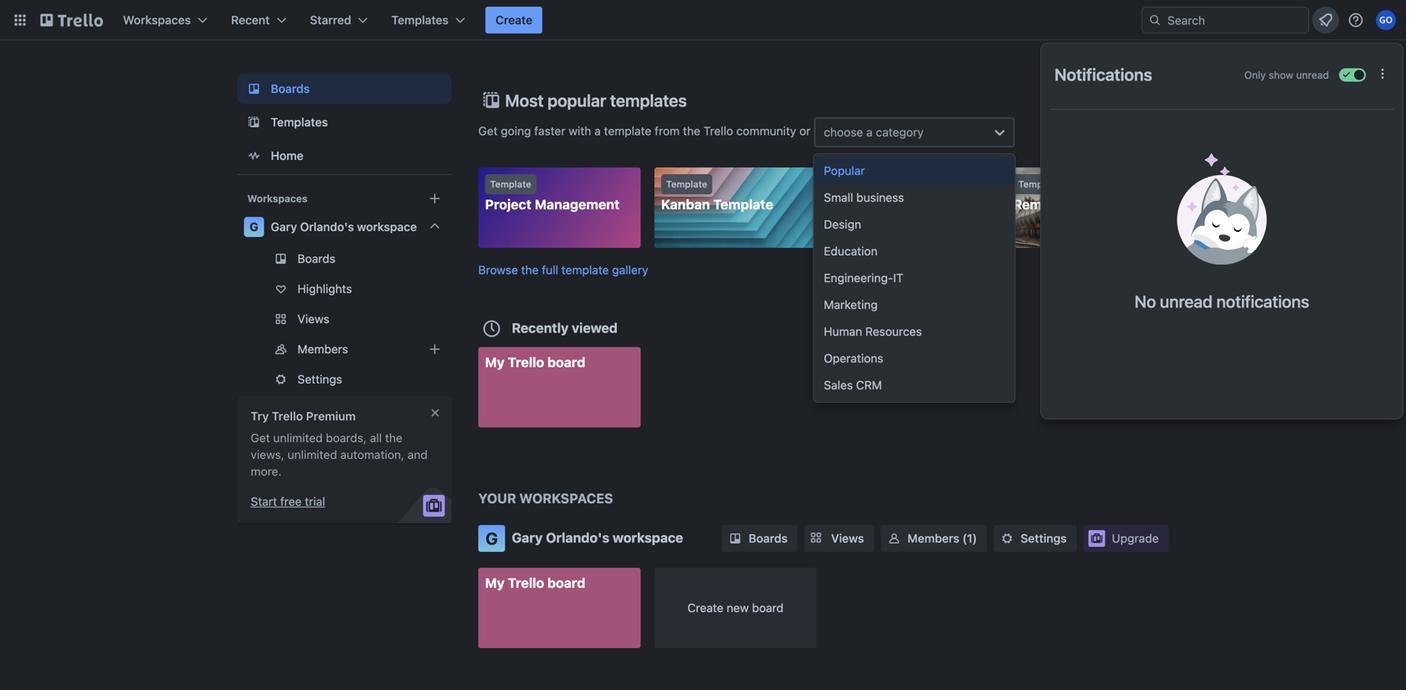 Task type: locate. For each thing, give the bounding box(es) containing it.
1 horizontal spatial views
[[832, 531, 865, 545]]

0 vertical spatial create
[[496, 13, 533, 27]]

create left new
[[688, 601, 724, 615]]

1 horizontal spatial a
[[867, 125, 873, 139]]

1 vertical spatial members
[[908, 531, 960, 545]]

taco image
[[1178, 153, 1267, 265]]

browse
[[479, 263, 518, 277]]

the for try trello premium get unlimited boards, all the views, unlimited automation, and more.
[[385, 431, 403, 445]]

gary orlando's workspace down workspaces
[[512, 530, 684, 546]]

faster
[[535, 124, 566, 138]]

1 vertical spatial unread
[[1161, 291, 1213, 311]]

0 vertical spatial board
[[548, 354, 586, 370]]

try trello premium get unlimited boards, all the views, unlimited automation, and more.
[[251, 409, 428, 478]]

template down templates
[[604, 124, 652, 138]]

the right from at the top left of the page
[[683, 124, 701, 138]]

engineering-it
[[824, 271, 904, 285]]

1 vertical spatial my trello board link
[[479, 568, 641, 648]]

project left the board
[[885, 196, 932, 212]]

0 vertical spatial gary
[[271, 220, 297, 234]]

1 vertical spatial g
[[486, 528, 498, 548]]

my
[[485, 354, 505, 370], [485, 575, 505, 591]]

1 vertical spatial templates
[[271, 115, 328, 129]]

boards link
[[237, 74, 452, 104], [237, 245, 452, 272], [722, 525, 798, 552]]

highlights
[[298, 282, 352, 296]]

engineering-
[[824, 271, 894, 285]]

template inside template simple project board
[[843, 179, 884, 190]]

get left going at left top
[[479, 124, 498, 138]]

template
[[604, 124, 652, 138], [562, 263, 609, 277]]

1 vertical spatial views
[[832, 531, 865, 545]]

boards link up templates link at left top
[[237, 74, 452, 104]]

boards link up highlights 'link' at top left
[[237, 245, 452, 272]]

premium
[[306, 409, 356, 423]]

templates
[[610, 90, 687, 110]]

boards link up new
[[722, 525, 798, 552]]

orlando's up highlights
[[300, 220, 354, 234]]

settings link down members link
[[237, 366, 452, 393]]

settings link right "(1)"
[[994, 525, 1077, 552]]

0 vertical spatial members
[[298, 342, 348, 356]]

0 horizontal spatial views
[[298, 312, 330, 326]]

workspaces
[[520, 490, 613, 506]]

boards up highlights
[[298, 252, 336, 265]]

0 horizontal spatial workspace
[[357, 220, 417, 234]]

boards
[[271, 82, 310, 95], [298, 252, 336, 265], [749, 531, 788, 545]]

1 horizontal spatial templates
[[392, 13, 449, 27]]

1 horizontal spatial get
[[479, 124, 498, 138]]

gary down your workspaces
[[512, 530, 543, 546]]

1 vertical spatial gary
[[512, 530, 543, 546]]

template inside the template project management
[[490, 179, 532, 190]]

business
[[857, 191, 905, 204]]

0 horizontal spatial settings link
[[237, 366, 452, 393]]

members link
[[237, 336, 452, 363]]

0 horizontal spatial g
[[250, 220, 259, 234]]

0 vertical spatial views link
[[237, 306, 452, 332]]

g down your
[[486, 528, 498, 548]]

2 vertical spatial boards
[[749, 531, 788, 545]]

1 vertical spatial boards link
[[237, 245, 452, 272]]

gary orlando's workspace
[[271, 220, 417, 234], [512, 530, 684, 546]]

1 horizontal spatial members
[[908, 531, 960, 545]]

boards up new
[[749, 531, 788, 545]]

create a workspace image
[[425, 188, 445, 209]]

all
[[370, 431, 382, 445]]

1 horizontal spatial settings link
[[994, 525, 1077, 552]]

1 horizontal spatial project
[[885, 196, 932, 212]]

templates
[[392, 13, 449, 27], [271, 115, 328, 129]]

members down highlights
[[298, 342, 348, 356]]

small business
[[824, 191, 905, 204]]

create up "most"
[[496, 13, 533, 27]]

show
[[1269, 69, 1294, 81]]

template down going at left top
[[490, 179, 532, 190]]

0 vertical spatial my trello board link
[[479, 347, 641, 428]]

1 horizontal spatial views link
[[805, 525, 875, 552]]

1 my from the top
[[485, 354, 505, 370]]

templates right starred popup button
[[392, 13, 449, 27]]

no
[[1135, 291, 1157, 311]]

the right all
[[385, 431, 403, 445]]

members
[[298, 342, 348, 356], [908, 531, 960, 545]]

a right choose
[[867, 125, 873, 139]]

orlando's
[[300, 220, 354, 234], [546, 530, 610, 546]]

0 horizontal spatial templates
[[271, 115, 328, 129]]

sm image
[[727, 530, 744, 547], [886, 530, 903, 547]]

get inside try trello premium get unlimited boards, all the views, unlimited automation, and more.
[[251, 431, 270, 445]]

1 horizontal spatial unread
[[1297, 69, 1330, 81]]

boards right board image
[[271, 82, 310, 95]]

0 vertical spatial settings
[[298, 372, 342, 386]]

2 vertical spatial boards link
[[722, 525, 798, 552]]

category
[[876, 125, 924, 139]]

0 vertical spatial g
[[250, 220, 259, 234]]

0 horizontal spatial create
[[496, 13, 533, 27]]

2 horizontal spatial the
[[683, 124, 701, 138]]

1 horizontal spatial the
[[521, 263, 539, 277]]

create new board
[[688, 601, 784, 615]]

2 project from the left
[[885, 196, 932, 212]]

2 sm image from the left
[[886, 530, 903, 547]]

unlimited
[[273, 431, 323, 445], [288, 448, 337, 461]]

education
[[824, 244, 878, 258]]

recently
[[512, 320, 569, 336]]

0 horizontal spatial orlando's
[[300, 220, 354, 234]]

home image
[[244, 146, 264, 166]]

1 vertical spatial workspaces
[[247, 193, 308, 204]]

start
[[251, 495, 277, 508]]

settings up premium
[[298, 372, 342, 386]]

1 horizontal spatial workspace
[[613, 530, 684, 546]]

project up browse
[[485, 196, 532, 212]]

template up remote
[[1019, 179, 1060, 190]]

template
[[490, 179, 532, 190], [667, 179, 708, 190], [843, 179, 884, 190], [1019, 179, 1060, 190], [714, 196, 774, 212]]

home
[[271, 149, 304, 162]]

1 horizontal spatial workspaces
[[247, 193, 308, 204]]

full
[[542, 263, 559, 277]]

members for members (1)
[[908, 531, 960, 545]]

1 vertical spatial boards
[[298, 252, 336, 265]]

workspaces
[[123, 13, 191, 27], [247, 193, 308, 204]]

1 horizontal spatial gary orlando's workspace
[[512, 530, 684, 546]]

0 vertical spatial my
[[485, 354, 505, 370]]

sm image left members (1) on the bottom right
[[886, 530, 903, 547]]

sales crm
[[824, 378, 883, 392]]

unlimited up 'views,'
[[273, 431, 323, 445]]

notifications
[[1217, 291, 1310, 311]]

2 vertical spatial the
[[385, 431, 403, 445]]

my trello board
[[485, 354, 586, 370], [485, 575, 586, 591]]

human resources
[[824, 325, 923, 338]]

0 horizontal spatial sm image
[[727, 530, 744, 547]]

create inside button
[[496, 13, 533, 27]]

remote
[[1014, 196, 1064, 212]]

1 project from the left
[[485, 196, 532, 212]]

views
[[298, 312, 330, 326], [832, 531, 865, 545]]

template board image
[[244, 112, 264, 132]]

1 horizontal spatial create
[[688, 601, 724, 615]]

unread right no
[[1161, 291, 1213, 311]]

the
[[683, 124, 701, 138], [521, 263, 539, 277], [385, 431, 403, 445]]

0 horizontal spatial gary
[[271, 220, 297, 234]]

primary element
[[0, 0, 1407, 40]]

1 vertical spatial workspace
[[613, 530, 684, 546]]

views for the right views 'link'
[[832, 531, 865, 545]]

a
[[595, 124, 601, 138], [867, 125, 873, 139]]

0 vertical spatial templates
[[392, 13, 449, 27]]

1 vertical spatial orlando's
[[546, 530, 610, 546]]

0 vertical spatial workspace
[[357, 220, 417, 234]]

1 horizontal spatial settings
[[1021, 531, 1067, 545]]

views for the top views 'link'
[[298, 312, 330, 326]]

1 sm image from the left
[[727, 530, 744, 547]]

orlando's down workspaces
[[546, 530, 610, 546]]

0 vertical spatial the
[[683, 124, 701, 138]]

create
[[496, 13, 533, 27], [688, 601, 724, 615]]

choose a category
[[824, 125, 924, 139]]

template up the small business
[[843, 179, 884, 190]]

Search field
[[1162, 8, 1309, 33]]

templates up home
[[271, 115, 328, 129]]

1 vertical spatial board
[[548, 575, 586, 591]]

from
[[655, 124, 680, 138]]

a right 'with'
[[595, 124, 601, 138]]

0 horizontal spatial views link
[[237, 306, 452, 332]]

1 vertical spatial create
[[688, 601, 724, 615]]

unread right show
[[1297, 69, 1330, 81]]

automation,
[[340, 448, 405, 461]]

open information menu image
[[1348, 12, 1365, 28]]

gary down home
[[271, 220, 297, 234]]

1 vertical spatial my
[[485, 575, 505, 591]]

unlimited down boards,
[[288, 448, 337, 461]]

template up kanban
[[667, 179, 708, 190]]

template right full
[[562, 263, 609, 277]]

project
[[485, 196, 532, 212], [885, 196, 932, 212]]

sm image
[[999, 530, 1016, 547]]

1 horizontal spatial g
[[486, 528, 498, 548]]

2 my from the top
[[485, 575, 505, 591]]

0 horizontal spatial project
[[485, 196, 532, 212]]

templates button
[[382, 7, 476, 33]]

1 vertical spatial unlimited
[[288, 448, 337, 461]]

1 vertical spatial gary orlando's workspace
[[512, 530, 684, 546]]

kanban
[[661, 196, 710, 212]]

1 my trello board from the top
[[485, 354, 586, 370]]

workspaces button
[[113, 7, 218, 33]]

views link
[[237, 306, 452, 332], [805, 525, 875, 552]]

1 horizontal spatial sm image
[[886, 530, 903, 547]]

sm image up create new board
[[727, 530, 744, 547]]

g down home image
[[250, 220, 259, 234]]

get up 'views,'
[[251, 431, 270, 445]]

views,
[[251, 448, 285, 461]]

1 vertical spatial views link
[[805, 525, 875, 552]]

workspace
[[357, 220, 417, 234], [613, 530, 684, 546]]

unread
[[1297, 69, 1330, 81], [1161, 291, 1213, 311]]

the inside try trello premium get unlimited boards, all the views, unlimited automation, and more.
[[385, 431, 403, 445]]

my for 2nd the my trello board 'link' from the bottom
[[485, 354, 505, 370]]

0 vertical spatial views
[[298, 312, 330, 326]]

get
[[479, 124, 498, 138], [251, 431, 270, 445]]

my trello board link
[[479, 347, 641, 428], [479, 568, 641, 648]]

0 vertical spatial my trello board
[[485, 354, 586, 370]]

0 horizontal spatial the
[[385, 431, 403, 445]]

0 vertical spatial boards
[[271, 82, 310, 95]]

0 horizontal spatial get
[[251, 431, 270, 445]]

1 vertical spatial my trello board
[[485, 575, 586, 591]]

settings right sm image
[[1021, 531, 1067, 545]]

0 horizontal spatial members
[[298, 342, 348, 356]]

members left "(1)"
[[908, 531, 960, 545]]

board image
[[244, 79, 264, 99]]

crm
[[857, 378, 883, 392]]

gary
[[271, 220, 297, 234], [512, 530, 543, 546]]

g
[[250, 220, 259, 234], [486, 528, 498, 548]]

the left full
[[521, 263, 539, 277]]

1 vertical spatial get
[[251, 431, 270, 445]]

0 horizontal spatial workspaces
[[123, 13, 191, 27]]

0 horizontal spatial unread
[[1161, 291, 1213, 311]]

0 horizontal spatial gary orlando's workspace
[[271, 220, 417, 234]]

your workspaces
[[479, 490, 613, 506]]

gary orlando's workspace up highlights 'link' at top left
[[271, 220, 417, 234]]

0 vertical spatial gary orlando's workspace
[[271, 220, 417, 234]]

template inside template remote team hub
[[1019, 179, 1060, 190]]

0 vertical spatial workspaces
[[123, 13, 191, 27]]



Task type: vqa. For each thing, say whether or not it's contained in the screenshot.
the Template related to Simple
yes



Task type: describe. For each thing, give the bounding box(es) containing it.
1 horizontal spatial orlando's
[[546, 530, 610, 546]]

members for members
[[298, 342, 348, 356]]

recent
[[231, 13, 270, 27]]

gallery
[[612, 263, 649, 277]]

recent button
[[221, 7, 297, 33]]

browse the full template gallery link
[[479, 263, 649, 277]]

template for kanban
[[667, 179, 708, 190]]

my for 2nd the my trello board 'link'
[[485, 575, 505, 591]]

design
[[824, 217, 862, 231]]

1 vertical spatial the
[[521, 263, 539, 277]]

add image
[[425, 339, 445, 359]]

start free trial
[[251, 495, 325, 508]]

free
[[280, 495, 302, 508]]

get going faster with a template from the trello community or
[[479, 124, 814, 138]]

boards,
[[326, 431, 367, 445]]

boards for highlights
[[298, 252, 336, 265]]

trello inside try trello premium get unlimited boards, all the views, unlimited automation, and more.
[[272, 409, 303, 423]]

going
[[501, 124, 531, 138]]

human
[[824, 325, 863, 338]]

browse the full template gallery
[[479, 263, 649, 277]]

2 my trello board link from the top
[[479, 568, 641, 648]]

0 vertical spatial orlando's
[[300, 220, 354, 234]]

choose
[[824, 125, 864, 139]]

starred button
[[300, 7, 378, 33]]

starred
[[310, 13, 351, 27]]

0 vertical spatial boards link
[[237, 74, 452, 104]]

recently viewed
[[512, 320, 618, 336]]

0 vertical spatial get
[[479, 124, 498, 138]]

most popular templates
[[505, 90, 687, 110]]

with
[[569, 124, 592, 138]]

template for remote
[[1019, 179, 1060, 190]]

operations
[[824, 351, 884, 365]]

simple
[[838, 196, 882, 212]]

small
[[824, 191, 854, 204]]

create for create
[[496, 13, 533, 27]]

try
[[251, 409, 269, 423]]

most
[[505, 90, 544, 110]]

0 vertical spatial settings link
[[237, 366, 452, 393]]

0 horizontal spatial a
[[595, 124, 601, 138]]

new
[[727, 601, 749, 615]]

template for simple
[[843, 179, 884, 190]]

boards link for views
[[722, 525, 798, 552]]

1 vertical spatial template
[[562, 263, 609, 277]]

notifications
[[1055, 64, 1153, 84]]

template project management
[[485, 179, 620, 212]]

management
[[535, 196, 620, 212]]

(1)
[[963, 531, 978, 545]]

team
[[1067, 196, 1102, 212]]

only
[[1245, 69, 1267, 81]]

your
[[479, 490, 517, 506]]

marketing
[[824, 298, 878, 312]]

upgrade
[[1113, 531, 1159, 545]]

template remote team hub
[[1014, 179, 1132, 212]]

templates link
[[237, 107, 452, 137]]

project inside template simple project board
[[885, 196, 932, 212]]

templates inside dropdown button
[[392, 13, 449, 27]]

and
[[408, 448, 428, 461]]

2 my trello board from the top
[[485, 575, 586, 591]]

popular
[[548, 90, 607, 110]]

boards for views
[[749, 531, 788, 545]]

viewed
[[572, 320, 618, 336]]

1 horizontal spatial gary
[[512, 530, 543, 546]]

members (1)
[[908, 531, 978, 545]]

0 vertical spatial unread
[[1297, 69, 1330, 81]]

project inside the template project management
[[485, 196, 532, 212]]

0 vertical spatial unlimited
[[273, 431, 323, 445]]

1 vertical spatial settings link
[[994, 525, 1077, 552]]

back to home image
[[40, 7, 103, 33]]

hub
[[1105, 196, 1132, 212]]

upgrade button
[[1084, 525, 1170, 552]]

only show unread
[[1245, 69, 1330, 81]]

or
[[800, 124, 811, 138]]

template for project
[[490, 179, 532, 190]]

no unread notifications
[[1135, 291, 1310, 311]]

create for create new board
[[688, 601, 724, 615]]

community
[[737, 124, 797, 138]]

home link
[[237, 141, 452, 171]]

template simple project board
[[838, 179, 974, 212]]

start free trial button
[[251, 493, 325, 510]]

board
[[935, 196, 974, 212]]

template kanban template
[[661, 179, 774, 212]]

1 my trello board link from the top
[[479, 347, 641, 428]]

the for get going faster with a template from the trello community or
[[683, 124, 701, 138]]

1 vertical spatial settings
[[1021, 531, 1067, 545]]

search image
[[1149, 13, 1162, 27]]

sm image inside the boards "link"
[[727, 530, 744, 547]]

popular
[[824, 164, 866, 178]]

resources
[[866, 325, 923, 338]]

more.
[[251, 464, 282, 478]]

0 vertical spatial template
[[604, 124, 652, 138]]

it
[[894, 271, 904, 285]]

0 horizontal spatial settings
[[298, 372, 342, 386]]

boards link for highlights
[[237, 245, 452, 272]]

create button
[[486, 7, 543, 33]]

gary orlando (garyorlando) image
[[1377, 10, 1397, 30]]

trial
[[305, 495, 325, 508]]

2 vertical spatial board
[[753, 601, 784, 615]]

0 notifications image
[[1316, 10, 1337, 30]]

template right kanban
[[714, 196, 774, 212]]

workspaces inside popup button
[[123, 13, 191, 27]]

highlights link
[[237, 276, 452, 302]]

sales
[[824, 378, 853, 392]]



